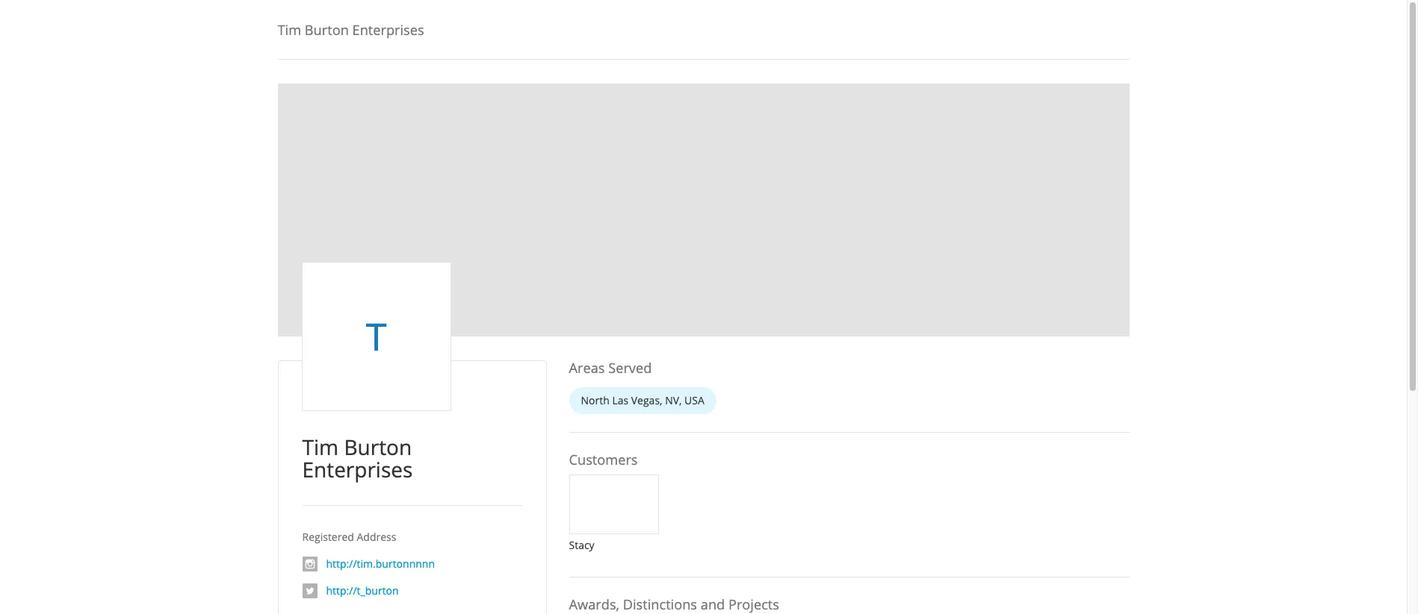 Task type: locate. For each thing, give the bounding box(es) containing it.
areas served
[[569, 359, 652, 377]]

0 vertical spatial tim burton enterprises
[[278, 21, 424, 39]]

enterprises
[[352, 21, 424, 39], [302, 456, 413, 484]]

2 actionview image from the top
[[302, 584, 317, 599]]

t
[[366, 311, 387, 362]]

1 vertical spatial tim
[[302, 433, 339, 461]]

actionview image left http://t_burton link at the bottom of page
[[302, 584, 317, 599]]

address
[[357, 531, 396, 545]]

1 vertical spatial enterprises
[[302, 456, 413, 484]]

tim burton enterprises
[[278, 21, 424, 39], [302, 433, 413, 484]]

1 vertical spatial burton
[[344, 433, 412, 461]]

burton
[[305, 21, 349, 39], [344, 433, 412, 461]]

actionview image down registered
[[302, 557, 317, 572]]

0 vertical spatial burton
[[305, 21, 349, 39]]

usa
[[684, 393, 704, 408]]

awards,
[[569, 596, 619, 614]]

actionview image
[[302, 557, 317, 572], [302, 584, 317, 599]]

las
[[612, 393, 628, 408]]

1 actionview image from the top
[[302, 557, 317, 572]]

registered
[[302, 531, 354, 545]]

1 vertical spatial actionview image
[[302, 584, 317, 599]]

tim
[[278, 21, 301, 39], [302, 433, 339, 461]]

0 vertical spatial actionview image
[[302, 557, 317, 572]]

burton inside tim burton enterprises
[[344, 433, 412, 461]]

0 horizontal spatial tim
[[278, 21, 301, 39]]

nv,
[[665, 393, 682, 408]]

http://t_burton link
[[326, 584, 399, 599]]



Task type: describe. For each thing, give the bounding box(es) containing it.
http://tim.burtonnnnn link
[[326, 557, 435, 572]]

http://tim.burtonnnnn
[[326, 557, 435, 572]]

vegas,
[[631, 393, 662, 408]]

and
[[701, 596, 725, 614]]

customers
[[569, 451, 638, 469]]

distinctions
[[623, 596, 697, 614]]

0 vertical spatial tim
[[278, 21, 301, 39]]

north las vegas, nv, usa
[[581, 393, 704, 408]]

stacy
[[569, 538, 594, 553]]

1 vertical spatial tim burton enterprises
[[302, 433, 413, 484]]

projects
[[728, 596, 779, 614]]

1 horizontal spatial tim
[[302, 433, 339, 461]]

served
[[608, 359, 652, 377]]

actionview image for http://t_burton
[[302, 584, 317, 599]]

north
[[581, 393, 609, 408]]

0 vertical spatial enterprises
[[352, 21, 424, 39]]

actionview image for http://tim.burtonnnnn
[[302, 557, 317, 572]]

registered address
[[302, 531, 396, 545]]

awards, distinctions and projects
[[569, 596, 779, 614]]

http://t_burton
[[326, 584, 399, 599]]

areas
[[569, 359, 605, 377]]



Task type: vqa. For each thing, say whether or not it's contained in the screenshot.
Do
no



